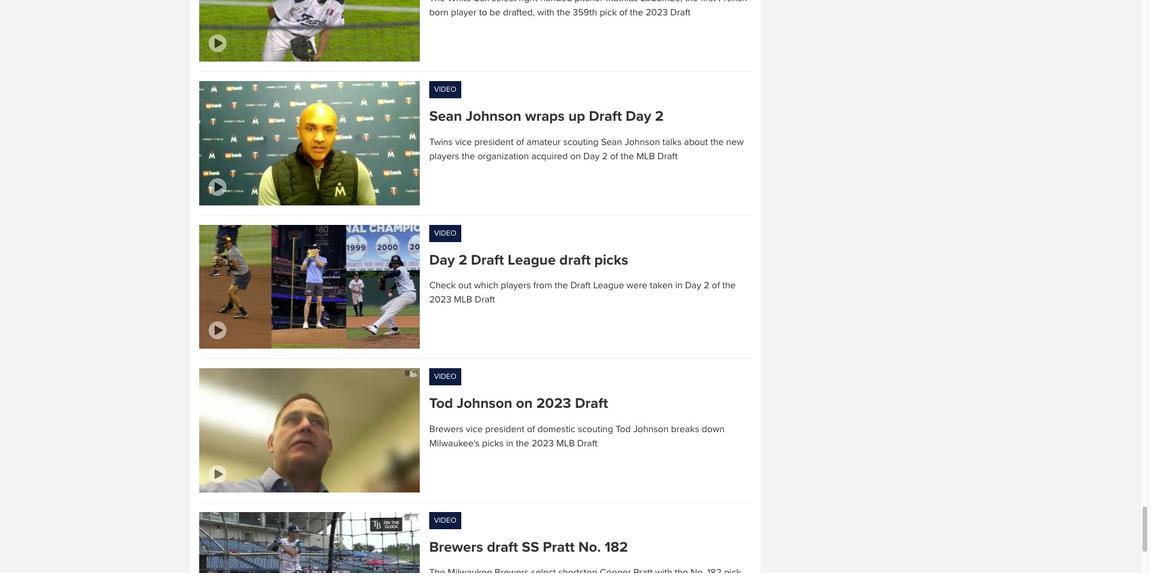 Task type: describe. For each thing, give the bounding box(es) containing it.
the
[[429, 0, 445, 4]]

brewers vice president of domestic scouting tod johnson breaks down milwaukee's picks in the 2023 mlb draft
[[429, 424, 725, 450]]

vice for tod
[[466, 424, 483, 436]]

ss
[[522, 539, 539, 557]]

vice for sean
[[455, 136, 472, 148]]

about
[[684, 136, 708, 148]]

scouting for up
[[563, 136, 599, 148]]

acquired
[[531, 150, 568, 162]]

mlb inside check out which players from the draft league were taken in day 2 of the 2023 mlb draft
[[454, 294, 472, 306]]

select
[[492, 0, 516, 4]]

pick
[[600, 7, 617, 19]]

video for brewers
[[434, 516, 456, 526]]

draft inside the tod johnson on 2023 draft 'link'
[[575, 396, 608, 413]]

draft inside the white sox select right-handed pitcher mathias lacombe, the first french- born player to be drafted, with the 359th pick of the 2023 draft
[[670, 7, 691, 19]]

tod inside 'link'
[[429, 396, 453, 413]]

be
[[490, 7, 500, 19]]

2 inside 'link'
[[459, 252, 467, 269]]

scouting for 2023
[[578, 424, 613, 436]]

brewers draft ss pratt no. 182 link
[[429, 539, 751, 557]]

in inside check out which players from the draft league were taken in day 2 of the 2023 mlb draft
[[675, 280, 683, 292]]

picks inside brewers vice president of domestic scouting tod johnson breaks down milwaukee's picks in the 2023 mlb draft
[[482, 438, 504, 450]]

picks inside 'link'
[[594, 252, 628, 269]]

day 2 draft league draft picks
[[429, 252, 628, 269]]

down
[[702, 424, 725, 436]]

johnson inside twins vice president of amateur scouting sean johnson talks about the new players the organization acquired on day 2 of the mlb draft
[[625, 136, 660, 148]]

white
[[448, 0, 472, 4]]

players inside twins vice president of amateur scouting sean johnson talks about the new players the organization acquired on day 2 of the mlb draft
[[429, 150, 459, 162]]

were
[[627, 280, 647, 292]]

draft inside twins vice president of amateur scouting sean johnson talks about the new players the organization acquired on day 2 of the mlb draft
[[657, 150, 678, 162]]

domestic
[[537, 424, 575, 436]]

draft inside sean johnson wraps up draft day 2 link
[[589, 108, 622, 125]]

born
[[429, 7, 448, 19]]

2 up talks
[[655, 108, 664, 125]]

wraps
[[525, 108, 565, 125]]

0 vertical spatial sean
[[429, 108, 462, 125]]

day inside 'link'
[[429, 252, 455, 269]]

up
[[568, 108, 585, 125]]

sean inside twins vice president of amateur scouting sean johnson talks about the new players the organization acquired on day 2 of the mlb draft
[[601, 136, 622, 148]]

twins vice president of amateur scouting sean johnson talks about the new players the organization acquired on day 2 of the mlb draft
[[429, 136, 744, 162]]

2023 inside brewers vice president of domestic scouting tod johnson breaks down milwaukee's picks in the 2023 mlb draft
[[532, 438, 554, 450]]

check out which players from the draft league were taken in day 2 of the 2023 mlb draft
[[429, 280, 736, 306]]

tod johnson on 2023 draft
[[429, 396, 608, 413]]

of inside the white sox select right-handed pitcher mathias lacombe, the first french- born player to be drafted, with the 359th pick of the 2023 draft
[[619, 7, 627, 19]]

which
[[474, 280, 498, 292]]

taken
[[650, 280, 673, 292]]

draft inside day 2 draft league draft picks 'link'
[[471, 252, 504, 269]]

mlb inside brewers vice president of domestic scouting tod johnson breaks down milwaukee's picks in the 2023 mlb draft
[[556, 438, 575, 450]]

brewers for brewers draft ss pratt no. 182
[[429, 539, 483, 557]]

video for sean
[[434, 85, 456, 95]]

johnson inside brewers vice president of domestic scouting tod johnson breaks down milwaukee's picks in the 2023 mlb draft
[[633, 424, 669, 436]]

sean johnson wraps up draft day 2 link
[[429, 108, 751, 126]]

talks
[[663, 136, 682, 148]]

in inside brewers vice president of domestic scouting tod johnson breaks down milwaukee's picks in the 2023 mlb draft
[[506, 438, 513, 450]]

video for day
[[434, 229, 456, 238]]

twins
[[429, 136, 453, 148]]

on inside 'link'
[[516, 396, 533, 413]]

1 vertical spatial draft
[[487, 539, 518, 557]]

player
[[451, 7, 477, 19]]

draft inside 'link'
[[560, 252, 591, 269]]

to
[[479, 7, 487, 19]]



Task type: locate. For each thing, give the bounding box(es) containing it.
1 horizontal spatial players
[[501, 280, 531, 292]]

on inside twins vice president of amateur scouting sean johnson talks about the new players the organization acquired on day 2 of the mlb draft
[[570, 150, 581, 162]]

of
[[619, 7, 627, 19], [516, 136, 524, 148], [610, 150, 618, 162], [712, 280, 720, 292], [527, 424, 535, 436]]

johnson left talks
[[625, 136, 660, 148]]

4 video from the top
[[434, 516, 456, 526]]

1 horizontal spatial on
[[570, 150, 581, 162]]

2023 down lacombe,
[[646, 7, 668, 19]]

182
[[605, 539, 628, 557]]

president for wraps
[[474, 136, 514, 148]]

3 video from the top
[[434, 373, 456, 382]]

president up organization
[[474, 136, 514, 148]]

johnson
[[466, 108, 521, 125], [625, 136, 660, 148], [457, 396, 512, 413], [633, 424, 669, 436]]

0 horizontal spatial on
[[516, 396, 533, 413]]

mlb inside twins vice president of amateur scouting sean johnson talks about the new players the organization acquired on day 2 of the mlb draft
[[636, 150, 655, 162]]

new
[[726, 136, 744, 148]]

0 vertical spatial brewers
[[429, 424, 464, 436]]

right-
[[519, 0, 540, 4]]

sean down sean johnson wraps up draft day 2 link
[[601, 136, 622, 148]]

2 horizontal spatial mlb
[[636, 150, 655, 162]]

johnson inside 'link'
[[457, 396, 512, 413]]

1 video from the top
[[434, 85, 456, 95]]

picks up were
[[594, 252, 628, 269]]

brewers inside brewers draft ss pratt no. 182 link
[[429, 539, 483, 557]]

0 vertical spatial mlb
[[636, 150, 655, 162]]

2023 up domestic
[[536, 396, 571, 413]]

0 horizontal spatial tod
[[429, 396, 453, 413]]

check
[[429, 280, 456, 292]]

1 horizontal spatial league
[[593, 280, 624, 292]]

the
[[685, 0, 698, 4], [557, 7, 570, 19], [630, 7, 643, 19], [710, 136, 724, 148], [462, 150, 475, 162], [621, 150, 634, 162], [555, 280, 568, 292], [722, 280, 736, 292], [516, 438, 529, 450]]

359th
[[573, 7, 597, 19]]

drafted,
[[503, 7, 535, 19]]

johnson up milwaukee's
[[457, 396, 512, 413]]

sean
[[429, 108, 462, 125], [601, 136, 622, 148]]

day
[[626, 108, 651, 125], [583, 150, 600, 162], [429, 252, 455, 269], [685, 280, 701, 292]]

2 down sean johnson wraps up draft day 2 link
[[602, 150, 608, 162]]

0 vertical spatial league
[[508, 252, 556, 269]]

2023 down check
[[429, 294, 451, 306]]

0 horizontal spatial mlb
[[454, 294, 472, 306]]

brewers draft ss pratt no. 182
[[429, 539, 628, 557]]

draft inside brewers vice president of domestic scouting tod johnson breaks down milwaukee's picks in the 2023 mlb draft
[[577, 438, 598, 450]]

2
[[655, 108, 664, 125], [602, 150, 608, 162], [459, 252, 467, 269], [704, 280, 709, 292]]

1 vertical spatial vice
[[466, 424, 483, 436]]

2 inside twins vice president of amateur scouting sean johnson talks about the new players the organization acquired on day 2 of the mlb draft
[[602, 150, 608, 162]]

video
[[434, 85, 456, 95], [434, 229, 456, 238], [434, 373, 456, 382], [434, 516, 456, 526]]

1 vertical spatial players
[[501, 280, 531, 292]]

no.
[[578, 539, 601, 557]]

0 horizontal spatial picks
[[482, 438, 504, 450]]

draft down talks
[[657, 150, 678, 162]]

brewers for brewers vice president of domestic scouting tod johnson breaks down milwaukee's picks in the 2023 mlb draft
[[429, 424, 464, 436]]

0 vertical spatial president
[[474, 136, 514, 148]]

vice right twins
[[455, 136, 472, 148]]

0 horizontal spatial sean
[[429, 108, 462, 125]]

first
[[701, 0, 716, 4]]

president
[[474, 136, 514, 148], [485, 424, 524, 436]]

president inside brewers vice president of domestic scouting tod johnson breaks down milwaukee's picks in the 2023 mlb draft
[[485, 424, 524, 436]]

brewers
[[429, 424, 464, 436], [429, 539, 483, 557]]

2 up 'out'
[[459, 252, 467, 269]]

day 2 draft league draft picks link
[[429, 252, 751, 269]]

of inside check out which players from the draft league were taken in day 2 of the 2023 mlb draft
[[712, 280, 720, 292]]

handed
[[540, 0, 572, 4]]

1 brewers from the top
[[429, 424, 464, 436]]

players inside check out which players from the draft league were taken in day 2 of the 2023 mlb draft
[[501, 280, 531, 292]]

on
[[570, 150, 581, 162], [516, 396, 533, 413]]

mlb
[[636, 150, 655, 162], [454, 294, 472, 306], [556, 438, 575, 450]]

breaks
[[671, 424, 699, 436]]

2023 inside 'link'
[[536, 396, 571, 413]]

1 vertical spatial in
[[506, 438, 513, 450]]

1 horizontal spatial picks
[[594, 252, 628, 269]]

of left domestic
[[527, 424, 535, 436]]

of down mathias
[[619, 7, 627, 19]]

draft up brewers vice president of domestic scouting tod johnson breaks down milwaukee's picks in the 2023 mlb draft
[[575, 396, 608, 413]]

0 vertical spatial tod
[[429, 396, 453, 413]]

president for on
[[485, 424, 524, 436]]

mathias
[[606, 0, 638, 4]]

league inside day 2 draft league draft picks 'link'
[[508, 252, 556, 269]]

vice inside twins vice president of amateur scouting sean johnson talks about the new players the organization acquired on day 2 of the mlb draft
[[455, 136, 472, 148]]

vice up milwaukee's
[[466, 424, 483, 436]]

amateur
[[527, 136, 561, 148]]

2 video from the top
[[434, 229, 456, 238]]

draft down the tod johnson on 2023 draft 'link'
[[577, 438, 598, 450]]

tod inside brewers vice president of domestic scouting tod johnson breaks down milwaukee's picks in the 2023 mlb draft
[[616, 424, 631, 436]]

0 vertical spatial picks
[[594, 252, 628, 269]]

with
[[537, 7, 555, 19]]

1 vertical spatial tod
[[616, 424, 631, 436]]

scouting down up
[[563, 136, 599, 148]]

2023 inside the white sox select right-handed pitcher mathias lacombe, the first french- born player to be drafted, with the 359th pick of the 2023 draft
[[646, 7, 668, 19]]

1 horizontal spatial sean
[[601, 136, 622, 148]]

scouting down the tod johnson on 2023 draft 'link'
[[578, 424, 613, 436]]

0 horizontal spatial league
[[508, 252, 556, 269]]

the inside brewers vice president of domestic scouting tod johnson breaks down milwaukee's picks in the 2023 mlb draft
[[516, 438, 529, 450]]

pratt
[[543, 539, 575, 557]]

0 vertical spatial on
[[570, 150, 581, 162]]

league inside check out which players from the draft league were taken in day 2 of the 2023 mlb draft
[[593, 280, 624, 292]]

1 horizontal spatial draft
[[560, 252, 591, 269]]

in down tod johnson on 2023 draft
[[506, 438, 513, 450]]

picks right milwaukee's
[[482, 438, 504, 450]]

0 vertical spatial in
[[675, 280, 683, 292]]

1 vertical spatial picks
[[482, 438, 504, 450]]

johnson left breaks
[[633, 424, 669, 436]]

1 vertical spatial mlb
[[454, 294, 472, 306]]

1 vertical spatial scouting
[[578, 424, 613, 436]]

sean up twins
[[429, 108, 462, 125]]

of inside brewers vice president of domestic scouting tod johnson breaks down milwaukee's picks in the 2023 mlb draft
[[527, 424, 535, 436]]

league up from
[[508, 252, 556, 269]]

tod johnson on 2023 draft link
[[429, 396, 751, 413]]

2 inside check out which players from the draft league were taken in day 2 of the 2023 mlb draft
[[704, 280, 709, 292]]

day inside check out which players from the draft league were taken in day 2 of the 2023 mlb draft
[[685, 280, 701, 292]]

sox
[[474, 0, 489, 4]]

0 vertical spatial players
[[429, 150, 459, 162]]

0 horizontal spatial players
[[429, 150, 459, 162]]

0 vertical spatial scouting
[[563, 136, 599, 148]]

johnson up organization
[[466, 108, 521, 125]]

sean johnson wraps up draft day 2
[[429, 108, 664, 125]]

1 horizontal spatial tod
[[616, 424, 631, 436]]

0 horizontal spatial in
[[506, 438, 513, 450]]

2 brewers from the top
[[429, 539, 483, 557]]

draft down day 2 draft league draft picks 'link'
[[571, 280, 591, 292]]

draft left 'ss'
[[487, 539, 518, 557]]

tod up milwaukee's
[[429, 396, 453, 413]]

0 vertical spatial vice
[[455, 136, 472, 148]]

1 vertical spatial on
[[516, 396, 533, 413]]

vice inside brewers vice president of domestic scouting tod johnson breaks down milwaukee's picks in the 2023 mlb draft
[[466, 424, 483, 436]]

in
[[675, 280, 683, 292], [506, 438, 513, 450]]

milwaukee's
[[429, 438, 480, 450]]

draft up which
[[471, 252, 504, 269]]

video for tod
[[434, 373, 456, 382]]

scouting inside twins vice president of amateur scouting sean johnson talks about the new players the organization acquired on day 2 of the mlb draft
[[563, 136, 599, 148]]

2023 inside check out which players from the draft league were taken in day 2 of the 2023 mlb draft
[[429, 294, 451, 306]]

pitcher
[[575, 0, 603, 4]]

0 vertical spatial draft
[[560, 252, 591, 269]]

out
[[458, 280, 472, 292]]

day inside twins vice president of amateur scouting sean johnson talks about the new players the organization acquired on day 2 of the mlb draft
[[583, 150, 600, 162]]

2023
[[646, 7, 668, 19], [429, 294, 451, 306], [536, 396, 571, 413], [532, 438, 554, 450]]

1 vertical spatial brewers
[[429, 539, 483, 557]]

brewers inside brewers vice president of domestic scouting tod johnson breaks down milwaukee's picks in the 2023 mlb draft
[[429, 424, 464, 436]]

of up organization
[[516, 136, 524, 148]]

of right taken
[[712, 280, 720, 292]]

2023 down domestic
[[532, 438, 554, 450]]

draft down which
[[475, 294, 495, 306]]

1 horizontal spatial mlb
[[556, 438, 575, 450]]

1 vertical spatial sean
[[601, 136, 622, 148]]

the white sox select right-handed pitcher mathias lacombe, the first french- born player to be drafted, with the 359th pick of the 2023 draft
[[429, 0, 750, 19]]

1 horizontal spatial in
[[675, 280, 683, 292]]

0 horizontal spatial draft
[[487, 539, 518, 557]]

draft
[[560, 252, 591, 269], [487, 539, 518, 557]]

players
[[429, 150, 459, 162], [501, 280, 531, 292]]

2 vertical spatial mlb
[[556, 438, 575, 450]]

president down tod johnson on 2023 draft
[[485, 424, 524, 436]]

draft up check out which players from the draft league were taken in day 2 of the 2023 mlb draft
[[560, 252, 591, 269]]

in right taken
[[675, 280, 683, 292]]

vice
[[455, 136, 472, 148], [466, 424, 483, 436]]

league
[[508, 252, 556, 269], [593, 280, 624, 292]]

draft
[[670, 7, 691, 19], [589, 108, 622, 125], [657, 150, 678, 162], [471, 252, 504, 269], [571, 280, 591, 292], [475, 294, 495, 306], [575, 396, 608, 413], [577, 438, 598, 450]]

2 right taken
[[704, 280, 709, 292]]

draft down lacombe,
[[670, 7, 691, 19]]

picks
[[594, 252, 628, 269], [482, 438, 504, 450]]

league left were
[[593, 280, 624, 292]]

scouting
[[563, 136, 599, 148], [578, 424, 613, 436]]

draft right up
[[589, 108, 622, 125]]

1 vertical spatial president
[[485, 424, 524, 436]]

players down twins
[[429, 150, 459, 162]]

president inside twins vice president of amateur scouting sean johnson talks about the new players the organization acquired on day 2 of the mlb draft
[[474, 136, 514, 148]]

of down sean johnson wraps up draft day 2 link
[[610, 150, 618, 162]]

players left from
[[501, 280, 531, 292]]

tod
[[429, 396, 453, 413], [616, 424, 631, 436]]

french-
[[718, 0, 750, 4]]

scouting inside brewers vice president of domestic scouting tod johnson breaks down milwaukee's picks in the 2023 mlb draft
[[578, 424, 613, 436]]

lacombe,
[[640, 0, 683, 4]]

tod down the tod johnson on 2023 draft 'link'
[[616, 424, 631, 436]]

from
[[533, 280, 552, 292]]

1 vertical spatial league
[[593, 280, 624, 292]]

organization
[[478, 150, 529, 162]]



Task type: vqa. For each thing, say whether or not it's contained in the screenshot.


